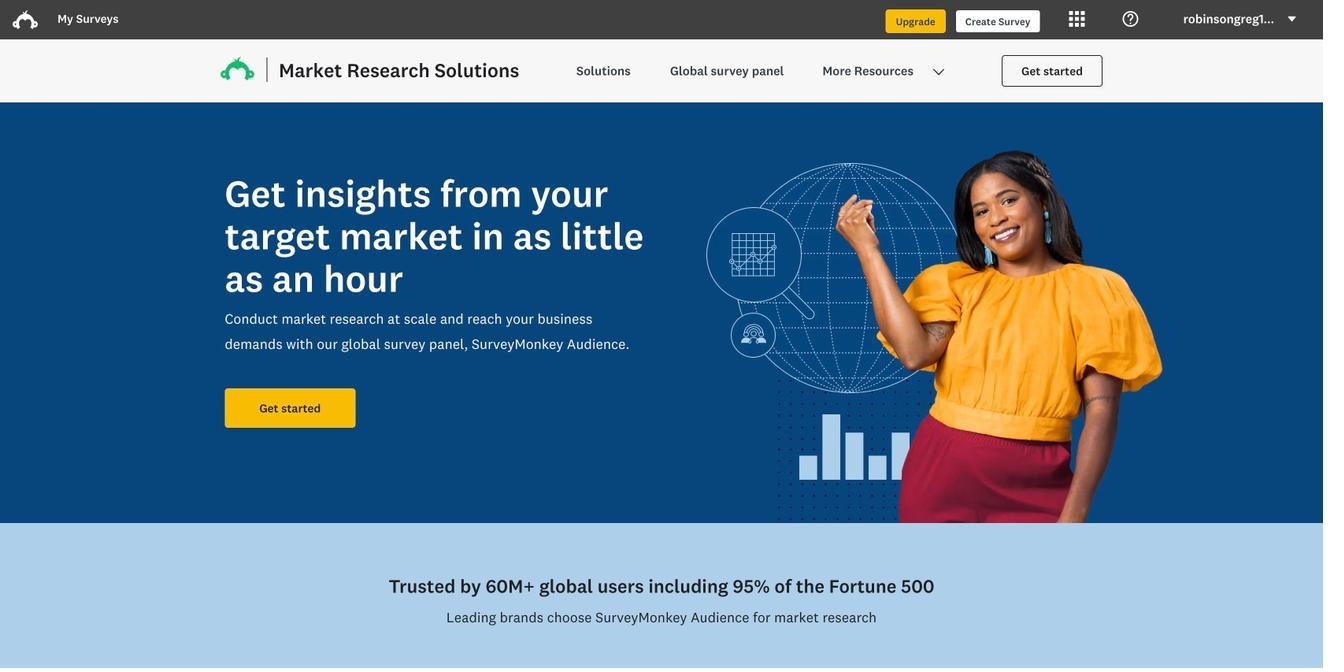 Task type: vqa. For each thing, say whether or not it's contained in the screenshot.
Market research solutions from SurveyMonkey logo
yes



Task type: describe. For each thing, give the bounding box(es) containing it.
1 surveymonkey logo image from the top
[[13, 7, 38, 32]]

help image
[[1123, 11, 1139, 27]]

chevron down image
[[933, 66, 945, 78]]

woman snapping her fingers in front of globe icon image
[[671, 102, 1188, 523]]

caret down image
[[1287, 14, 1297, 24]]



Task type: locate. For each thing, give the bounding box(es) containing it.
surveymonkey logo image
[[13, 7, 38, 32], [13, 10, 38, 29]]

help image
[[1123, 11, 1139, 27]]

products image
[[1069, 11, 1085, 27]]

products image
[[1069, 11, 1085, 27]]

2 surveymonkey logo image from the top
[[13, 10, 38, 29]]

market research solutions from surveymonkey logo image
[[221, 57, 519, 82]]

caret down image
[[1288, 16, 1296, 21]]



